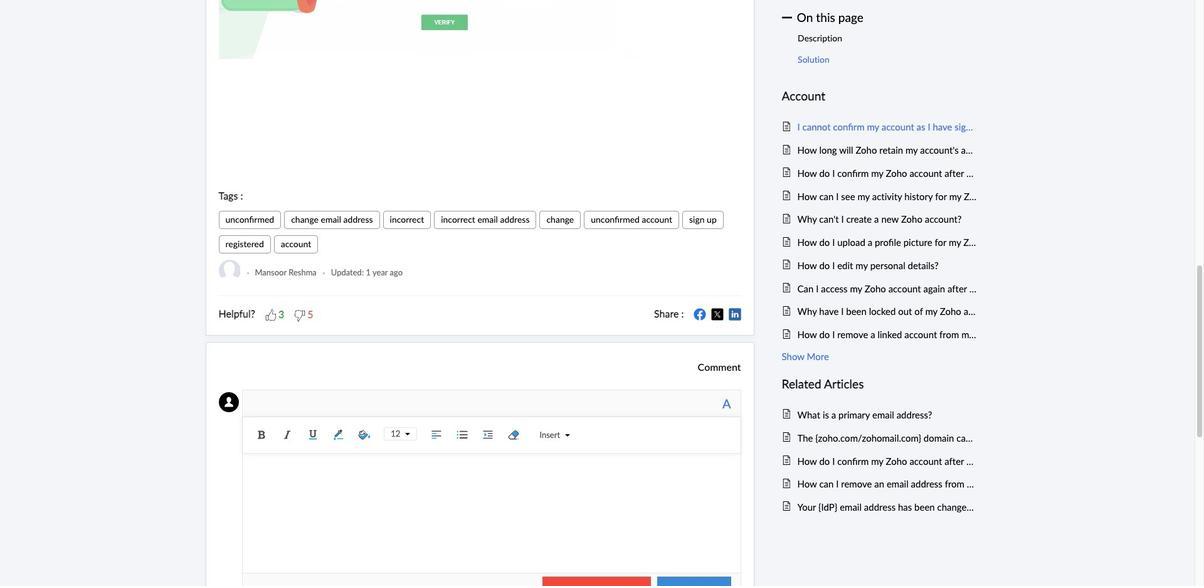 Task type: describe. For each thing, give the bounding box(es) containing it.
clear formatting image
[[505, 425, 524, 444]]

2 heading from the top
[[782, 375, 977, 394]]

a gif showing how to edit the email address that is registered incorrectly. image
[[219, 0, 742, 59]]

align image
[[428, 425, 446, 444]]

background color image
[[355, 425, 374, 444]]

linkedin image
[[729, 308, 742, 321]]



Task type: locate. For each thing, give the bounding box(es) containing it.
underline (ctrl+u) image
[[304, 425, 323, 444]]

heading
[[782, 87, 977, 106], [782, 375, 977, 394]]

1 heading from the top
[[782, 87, 977, 106]]

italic (ctrl+i) image
[[278, 425, 297, 444]]

insert options image
[[560, 433, 571, 438]]

font size image
[[401, 432, 411, 437]]

twitter image
[[711, 308, 724, 321]]

facebook image
[[694, 308, 706, 321]]

lists image
[[453, 425, 472, 444]]

indent image
[[479, 425, 498, 444]]

1 vertical spatial heading
[[782, 375, 977, 394]]

0 vertical spatial heading
[[782, 87, 977, 106]]

font color image
[[330, 425, 349, 444]]

bold (ctrl+b) image
[[252, 425, 271, 444]]



Task type: vqa. For each thing, say whether or not it's contained in the screenshot.
LinkedIn ICON
yes



